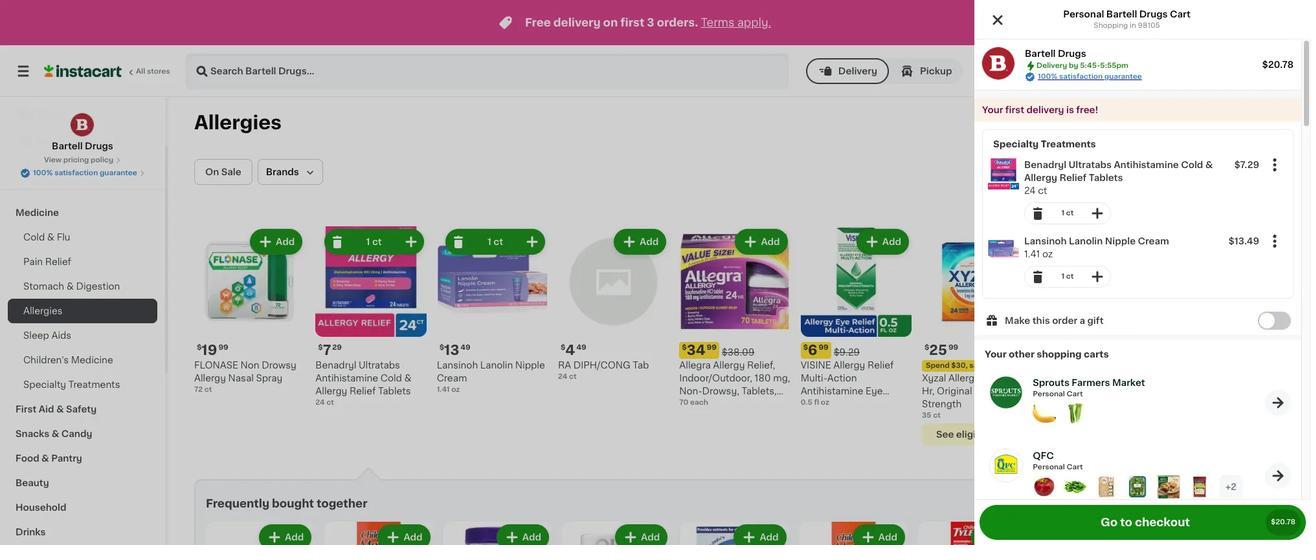 Task type: describe. For each thing, give the bounding box(es) containing it.
on
[[205, 168, 219, 177]]

qfc
[[1033, 452, 1054, 461]]

visine allergy relief multi-action antihistamine eye drops
[[801, 362, 894, 410]]

first aid & safety link
[[8, 398, 157, 422]]

gelcaps
[[1063, 400, 1101, 410]]

0 horizontal spatial 5:55pm
[[1101, 62, 1129, 69]]

see eligible items
[[936, 431, 1019, 440]]

0 vertical spatial treatments
[[1041, 140, 1096, 149]]

ct left increment quantity of lansinoh lanolin nipple cream icon
[[494, 238, 503, 247]]

action
[[828, 375, 857, 384]]

1 vertical spatial lanolin
[[480, 362, 513, 371]]

delivery by 5:45-5:55pm down in
[[1092, 66, 1218, 76]]

prescription
[[975, 388, 1030, 397]]

go to cart element for cart
[[1266, 463, 1291, 489]]

all stores link
[[44, 53, 171, 89]]

1 horizontal spatial cold
[[381, 375, 402, 384]]

24 up remove benadryl ultratabs antihistamine cold & allergy relief tablets image
[[1025, 187, 1036, 196]]

ct inside flonase non drowsy allergy nasal spray 72 ct
[[205, 387, 212, 394]]

$ for 7
[[318, 345, 323, 352]]

a
[[1080, 317, 1086, 326]]

shop
[[36, 111, 60, 120]]

1 horizontal spatial tablets
[[1089, 174, 1123, 183]]

0 vertical spatial ultratabs
[[1069, 161, 1112, 170]]

24 inside 'ra diph/cong tab 24 ct'
[[558, 374, 568, 381]]

go to cart image for cart
[[1271, 469, 1286, 484]]

cold & flu link
[[8, 225, 157, 250]]

drugs inside personal bartell drugs cart shopping in 98105
[[1140, 10, 1168, 19]]

allergy inside "xyzal allergy relief, 24 hr, original prescription strength 35 ct"
[[949, 375, 981, 384]]

benadryl ultratabs antihistamine cold & allergy relief tablets button
[[1025, 159, 1218, 185]]

children's medicine
[[23, 356, 113, 365]]

buy it again link
[[8, 128, 157, 154]]

carts
[[1084, 350, 1109, 359]]

0 horizontal spatial benadryl ultratabs antihistamine cold & allergy relief tablets 24 ct
[[316, 362, 412, 407]]

again
[[65, 137, 91, 146]]

first inside limited time offer region
[[621, 17, 645, 28]]

indoor/outdoor, inside $ 34 99 $38.09 allegra allergy relief, indoor/outdoor, 180 mg, non-drowsy, tablets, value size
[[680, 375, 753, 384]]

beauty link
[[8, 471, 157, 496]]

your for your first delivery is free!
[[983, 106, 1004, 115]]

$ for 21
[[1046, 345, 1051, 352]]

$13.49
[[1229, 237, 1260, 246]]

1 vertical spatial bartell
[[1025, 49, 1056, 58]]

$ 34 99 $38.09 allegra allergy relief, indoor/outdoor, 180 mg, non-drowsy, tablets, value size
[[680, 344, 790, 410]]

first
[[16, 405, 37, 415]]

allergy inside visine allergy relief multi-action antihistamine eye drops
[[834, 362, 866, 371]]

ra
[[558, 362, 571, 371]]

1 horizontal spatial delivery
[[1037, 62, 1068, 69]]

allergy inside $ 34 99 $38.09 allegra allergy relief, indoor/outdoor, 180 mg, non-drowsy, tablets, value size
[[713, 362, 745, 371]]

it
[[57, 137, 63, 146]]

0 vertical spatial allergies
[[194, 113, 282, 132]]

stores
[[147, 68, 170, 75]]

0 horizontal spatial 5:45-
[[1080, 62, 1101, 69]]

buy it again
[[36, 137, 91, 146]]

1 vertical spatial drugs
[[1058, 49, 1087, 58]]

delivery inside limited time offer region
[[554, 17, 601, 28]]

increment quantity of benadryl ultratabs antihistamine cold & allergy relief tablets image for remove benadryl ultratabs antihistamine cold & allergy relief tablets image
[[1090, 206, 1106, 222]]

0 vertical spatial benadryl
[[1025, 161, 1067, 170]]

snacks
[[16, 430, 49, 439]]

spray
[[256, 375, 283, 384]]

70 each
[[680, 400, 709, 407]]

stomach & digestion link
[[8, 275, 157, 299]]

relief, for 21
[[1111, 375, 1140, 384]]

remove benadryl ultratabs antihistamine cold & allergy relief tablets image
[[1030, 206, 1046, 222]]

ct down $ 7 29
[[327, 400, 334, 407]]

0 horizontal spatial 19
[[202, 344, 217, 358]]

1 vertical spatial benadryl
[[316, 362, 356, 371]]

0 horizontal spatial specialty
[[23, 381, 66, 390]]

allergy down $ 7 29
[[316, 388, 347, 397]]

product group containing 13
[[437, 227, 548, 396]]

$ for 6
[[804, 345, 808, 352]]

1 ct for remove lansinoh lanolin nipple cream icon
[[1062, 273, 1074, 280]]

food & pantry link
[[8, 447, 157, 471]]

$ 21 19
[[1046, 344, 1075, 358]]

on sale button
[[194, 159, 252, 185]]

1 horizontal spatial 5:45-
[[1152, 66, 1179, 76]]

stomach & digestion
[[23, 282, 120, 291]]

order
[[1053, 317, 1078, 326]]

items
[[993, 431, 1019, 440]]

relief, for 25
[[983, 375, 1011, 384]]

instacart logo image
[[44, 63, 122, 79]]

non
[[241, 362, 259, 371]]

pain relief
[[23, 258, 71, 267]]

1 horizontal spatial 1.41
[[1025, 250, 1040, 259]]

0 vertical spatial nipple
[[1105, 237, 1136, 246]]

24 right the farmers
[[1142, 375, 1153, 384]]

other items in cart note
[[1220, 476, 1243, 499]]

34
[[687, 344, 706, 358]]

6
[[808, 344, 818, 358]]

green jalapeño pepper image
[[1064, 476, 1088, 499]]

spend $30, save $3 for 21
[[1047, 363, 1119, 370]]

& inside cold & flu link
[[47, 233, 54, 242]]

$3 for 25
[[988, 363, 998, 370]]

98105 inside the 98105 popup button
[[999, 66, 1030, 76]]

snacks & candy link
[[8, 422, 157, 447]]

100% satisfaction guarantee inside button
[[33, 170, 137, 177]]

0 vertical spatial $20.78
[[1263, 60, 1294, 69]]

safety
[[66, 405, 97, 415]]

1 horizontal spatial guarantee
[[1105, 73, 1142, 80]]

sale
[[221, 168, 241, 177]]

1 vertical spatial 1.41
[[437, 387, 450, 394]]

drinks
[[16, 528, 46, 538]]

2 horizontal spatial oz
[[1043, 250, 1053, 259]]

children's
[[23, 356, 69, 365]]

buy
[[36, 137, 55, 146]]

items in cart element for market
[[1033, 403, 1146, 429]]

cart inside personal bartell drugs cart shopping in 98105
[[1170, 10, 1191, 19]]

food
[[16, 455, 39, 464]]

4
[[566, 344, 575, 358]]

delivery by 5:45-5:55pm up the 100% satisfaction guarantee link
[[1037, 62, 1129, 69]]

increment quantity of benadryl ultratabs antihistamine cold & allergy relief tablets image for remove benadryl ultratabs antihistamine cold & allergy relief tablets icon
[[403, 234, 419, 250]]

antihistamine inside visine allergy relief multi-action antihistamine eye drops
[[801, 388, 864, 397]]

sprouts farmers market personal cart
[[1033, 379, 1146, 398]]

shopping
[[1037, 350, 1082, 359]]

0 vertical spatial lansinoh lanolin nipple cream 1.41 oz
[[1025, 237, 1170, 259]]

save for 21
[[1091, 363, 1108, 370]]

product group containing 19
[[194, 227, 305, 396]]

spend for 21
[[1047, 363, 1071, 370]]

visine
[[801, 362, 831, 371]]

sprouts
[[1033, 379, 1070, 388]]

2 horizontal spatial cold
[[1181, 161, 1204, 170]]

99 for 6
[[819, 345, 829, 352]]

increment quantity of lansinoh lanolin nipple cream image
[[1090, 269, 1106, 285]]

0.5
[[801, 400, 813, 407]]

product group containing 4
[[558, 227, 669, 383]]

free delivery on first 3 orders. terms apply.
[[525, 17, 771, 28]]

allergies link
[[8, 299, 157, 324]]

terms apply. link
[[701, 17, 771, 28]]

ct right remove benadryl ultratabs antihistamine cold & allergy relief tablets image
[[1067, 210, 1074, 217]]

24 left organic celery image
[[1044, 413, 1053, 420]]

household
[[16, 504, 66, 513]]

$ for 13
[[440, 345, 444, 352]]

1 horizontal spatial 100% satisfaction guarantee
[[1038, 73, 1142, 80]]

1 ct for remove benadryl ultratabs antihistamine cold & allergy relief tablets icon
[[366, 238, 382, 247]]

$38.09
[[722, 349, 755, 358]]

ra diph/cong tab 24 ct
[[558, 362, 649, 381]]

1 vertical spatial $20.78
[[1271, 519, 1296, 527]]

0 vertical spatial 100%
[[1038, 73, 1058, 80]]

100% satisfaction guarantee button
[[20, 166, 145, 179]]

& inside stomach & digestion link
[[66, 282, 74, 291]]

0 horizontal spatial antihistamine
[[316, 375, 378, 384]]

bartell drugs image
[[983, 47, 1015, 80]]

bartell drugs link
[[52, 113, 113, 153]]

product group containing 25
[[922, 227, 1033, 446]]

$ 4 49
[[561, 344, 587, 358]]

& inside first aid & safety link
[[56, 405, 64, 415]]

$6.99 original price: $9.29 element
[[801, 343, 912, 360]]

increment quantity of lansinoh lanolin nipple cream image
[[525, 234, 540, 250]]

lansinoh lanolin nipple cream image
[[988, 235, 1019, 266]]

0 horizontal spatial lansinoh lanolin nipple cream 1.41 oz
[[437, 362, 545, 394]]

items in cart element for cart
[[1033, 476, 1243, 503]]

limited time offer region
[[0, 0, 1273, 45]]

7
[[323, 344, 331, 358]]

2 vertical spatial bartell
[[52, 142, 83, 151]]

marie callender's chicken pot pie, frozen meal image
[[1158, 476, 1181, 499]]

1 for remove lansinoh lanolin nipple cream icon
[[1062, 273, 1065, 280]]

99 for 19
[[219, 345, 228, 352]]

100% inside button
[[33, 170, 53, 177]]

0 horizontal spatial nipple
[[515, 362, 545, 371]]

pain
[[23, 258, 43, 267]]

2 inside button
[[1266, 67, 1272, 76]]

snacks & candy
[[16, 430, 92, 439]]

mg, inside $ 34 99 $38.09 allegra allergy relief, indoor/outdoor, 180 mg, non-drowsy, tablets, value size
[[773, 375, 790, 384]]

2 vertical spatial oz
[[821, 400, 830, 407]]

1 horizontal spatial specialty treatments
[[994, 140, 1096, 149]]

go to cart image for market
[[1271, 395, 1286, 411]]

1 vertical spatial delivery
[[1027, 106, 1064, 115]]

25
[[930, 344, 947, 358]]

ct inside allegra allergy relief, 24 hr, indoor/outdoor, 180 mg, gelcaps 24 ct
[[1055, 413, 1062, 420]]

aid
[[39, 405, 54, 415]]

1 vertical spatial specialty treatments
[[23, 381, 120, 390]]

1 horizontal spatial lansinoh
[[1025, 237, 1067, 246]]

policy
[[91, 157, 113, 164]]

$ 25 99
[[925, 344, 959, 358]]

70
[[680, 400, 689, 407]]

xyzal
[[922, 375, 947, 384]]

1 vertical spatial oz
[[452, 387, 460, 394]]

& inside snacks & candy link
[[52, 430, 59, 439]]

72
[[194, 387, 203, 394]]

1 horizontal spatial satisfaction
[[1060, 73, 1103, 80]]

hr, for 25
[[922, 388, 935, 397]]

sleep aids link
[[8, 324, 157, 348]]

0 horizontal spatial by
[[1069, 62, 1079, 69]]

2 horizontal spatial delivery
[[1092, 66, 1134, 76]]

your other shopping carts
[[985, 350, 1109, 359]]

cold inside cold & flu link
[[23, 233, 45, 242]]

service type group
[[806, 58, 963, 84]]

49 for 13
[[461, 345, 471, 352]]

$ 13 49
[[440, 344, 471, 358]]

strength
[[922, 400, 962, 410]]

99 for 34
[[707, 345, 717, 352]]

0 horizontal spatial cream
[[437, 375, 467, 384]]

other
[[1009, 350, 1035, 359]]

1 vertical spatial lansinoh
[[437, 362, 478, 371]]

guarantee inside button
[[100, 170, 137, 177]]

2 horizontal spatial antihistamine
[[1114, 161, 1179, 170]]

21
[[1051, 344, 1066, 358]]

lansinoh lanolin nipple cream button
[[1025, 235, 1218, 248]]

indoor/outdoor, inside allegra allergy relief, 24 hr, indoor/outdoor, 180 mg, gelcaps 24 ct
[[1059, 388, 1131, 397]]



Task type: vqa. For each thing, say whether or not it's contained in the screenshot.
Terms
yes



Task type: locate. For each thing, give the bounding box(es) containing it.
original
[[937, 388, 972, 397]]

product group
[[194, 227, 305, 396], [316, 227, 427, 409], [437, 227, 548, 396], [558, 227, 669, 383], [680, 227, 791, 410], [801, 227, 912, 410], [922, 227, 1033, 446], [1044, 227, 1155, 446], [1165, 227, 1276, 396], [206, 523, 314, 546], [325, 523, 433, 546], [443, 523, 552, 546], [562, 523, 671, 546], [681, 523, 789, 546], [800, 523, 908, 546], [918, 523, 1027, 546], [1037, 523, 1145, 546], [1156, 523, 1264, 546]]

hr, for 21
[[1044, 388, 1056, 397]]

drugs inside bartell drugs link
[[85, 142, 113, 151]]

personal up shopping
[[1064, 10, 1105, 19]]

8 $ from the left
[[804, 345, 808, 352]]

on sale
[[205, 168, 241, 177]]

personal
[[1064, 10, 1105, 19], [1033, 391, 1065, 398], [1033, 464, 1065, 471]]

1 for remove benadryl ultratabs antihistamine cold & allergy relief tablets image
[[1062, 210, 1065, 217]]

1 vertical spatial go to cart image
[[1271, 469, 1286, 484]]

1 vertical spatial allergies
[[23, 307, 63, 316]]

relief,
[[747, 362, 776, 371], [983, 375, 1011, 384], [1111, 375, 1140, 384]]

mg, up tablets,
[[773, 375, 790, 384]]

spend down shopping
[[1047, 363, 1071, 370]]

5:45- down personal bartell drugs cart shopping in 98105
[[1152, 66, 1179, 76]]

1 go to cart image from the top
[[1271, 395, 1286, 411]]

lansinoh lanolin nipple cream 1.41 oz up increment quantity of lansinoh lanolin nipple cream image at the right of the page
[[1025, 237, 1170, 259]]

first left 3
[[621, 17, 645, 28]]

100% satisfaction guarantee up free!
[[1038, 73, 1142, 80]]

items in cart element containing +
[[1033, 476, 1243, 503]]

nipple left 'ra'
[[515, 362, 545, 371]]

2 go to cart element from the top
[[1266, 463, 1291, 489]]

1 vertical spatial satisfaction
[[54, 170, 98, 177]]

save for 25
[[970, 363, 987, 370]]

0 horizontal spatial first
[[621, 17, 645, 28]]

$30, down carts
[[1073, 363, 1089, 370]]

sleep aids
[[23, 332, 71, 341]]

delivery by 5:45-5:55pm link
[[1072, 63, 1218, 79]]

$30, down '$ 25 99'
[[952, 363, 968, 370]]

180 right the farmers
[[1134, 388, 1150, 397]]

0 vertical spatial benadryl ultratabs antihistamine cold & allergy relief tablets 24 ct
[[1025, 161, 1213, 196]]

0 horizontal spatial spend $30, save $3
[[926, 363, 998, 370]]

0 vertical spatial 100% satisfaction guarantee
[[1038, 73, 1142, 80]]

$3
[[988, 363, 998, 370], [1110, 363, 1119, 370]]

allergy down $9.29
[[834, 362, 866, 371]]

product group containing 34
[[680, 227, 791, 410]]

drops
[[801, 400, 829, 410]]

99 up flonase
[[219, 345, 228, 352]]

1 ct right remove benadryl ultratabs antihistamine cold & allergy relief tablets image
[[1062, 210, 1074, 217]]

5:55pm inside delivery by 5:45-5:55pm link
[[1179, 66, 1218, 76]]

indoor/outdoor, up drowsy,
[[680, 375, 753, 384]]

allergies up sale
[[194, 113, 282, 132]]

$ inside $ 19 99
[[197, 345, 202, 352]]

99
[[219, 345, 228, 352], [707, 345, 717, 352], [949, 345, 959, 352], [819, 345, 829, 352]]

allegra down shopping
[[1044, 375, 1075, 384]]

24
[[1025, 187, 1036, 196], [558, 374, 568, 381], [1013, 375, 1025, 384], [1142, 375, 1153, 384], [316, 400, 325, 407], [1044, 413, 1053, 420]]

go to cart element for market
[[1266, 390, 1291, 416]]

product group containing lansinoh lanolin nipple cream
[[983, 230, 1293, 293]]

1 vertical spatial ultratabs
[[359, 362, 400, 371]]

bought
[[272, 500, 314, 510]]

1 horizontal spatial ultratabs
[[1069, 161, 1112, 170]]

1 vertical spatial guarantee
[[100, 170, 137, 177]]

relief
[[1060, 174, 1087, 183], [45, 258, 71, 267], [868, 362, 894, 371], [350, 388, 376, 397]]

0 horizontal spatial allegra
[[680, 362, 711, 371]]

bartell drugs up the 100% satisfaction guarantee link
[[1025, 49, 1087, 58]]

delivery
[[1037, 62, 1068, 69], [1092, 66, 1134, 76], [839, 67, 878, 76]]

99 right 25
[[949, 345, 959, 352]]

$3 for 21
[[1110, 363, 1119, 370]]

cart inside sprouts farmers market personal cart
[[1067, 391, 1083, 398]]

1 vertical spatial cream
[[437, 375, 467, 384]]

view
[[44, 157, 62, 164]]

2 $30, from the left
[[1073, 363, 1089, 370]]

1 save from the left
[[970, 363, 987, 370]]

delivery left is
[[1027, 106, 1064, 115]]

product group containing benadryl ultratabs antihistamine cold & allergy relief tablets
[[983, 153, 1293, 230]]

1 right remove benadryl ultratabs antihistamine cold & allergy relief tablets image
[[1062, 210, 1065, 217]]

medicine inside children's medicine link
[[71, 356, 113, 365]]

1 horizontal spatial delivery
[[1027, 106, 1064, 115]]

satisfaction up free!
[[1060, 73, 1103, 80]]

all stores
[[136, 68, 170, 75]]

49 for 4
[[577, 345, 587, 352]]

relief, inside allegra allergy relief, 24 hr, indoor/outdoor, 180 mg, gelcaps 24 ct
[[1111, 375, 1140, 384]]

tablets,
[[742, 388, 777, 397]]

delivery
[[554, 17, 601, 28], [1027, 106, 1064, 115]]

1 vertical spatial specialty
[[23, 381, 66, 390]]

$ 19 99
[[197, 344, 228, 358]]

None field
[[1265, 155, 1286, 176], [1265, 231, 1286, 252], [1265, 155, 1286, 176], [1265, 231, 1286, 252]]

19 right 21
[[1067, 345, 1075, 352]]

allergies
[[194, 113, 282, 132], [23, 307, 63, 316]]

1 vertical spatial allegra
[[1044, 375, 1075, 384]]

household link
[[8, 496, 157, 521]]

relief, inside $ 34 99 $38.09 allegra allergy relief, indoor/outdoor, 180 mg, non-drowsy, tablets, value size
[[747, 362, 776, 371]]

bartell right bartell drugs image on the top of page
[[1025, 49, 1056, 58]]

2 vertical spatial cart
[[1067, 464, 1083, 471]]

&
[[1206, 161, 1213, 170], [47, 233, 54, 242], [66, 282, 74, 291], [404, 375, 412, 384], [56, 405, 64, 415], [52, 430, 59, 439], [41, 455, 49, 464]]

1 horizontal spatial mg,
[[1044, 400, 1061, 410]]

drowsy
[[262, 362, 297, 371]]

delivery inside button
[[839, 67, 878, 76]]

5:45- up the 100% satisfaction guarantee link
[[1080, 62, 1101, 69]]

drugs up the 100% satisfaction guarantee link
[[1058, 49, 1087, 58]]

medicine inside 'medicine' link
[[16, 209, 59, 218]]

personal down sprouts
[[1033, 391, 1065, 398]]

3 99 from the left
[[949, 345, 959, 352]]

ct inside 'ra diph/cong tab 24 ct'
[[569, 374, 577, 381]]

2 vertical spatial cold
[[381, 375, 402, 384]]

$ inside '$ 25 99'
[[925, 345, 930, 352]]

0 vertical spatial bartell
[[1107, 10, 1138, 19]]

1 vertical spatial cart
[[1067, 391, 1083, 398]]

allergy inside allegra allergy relief, 24 hr, indoor/outdoor, 180 mg, gelcaps 24 ct
[[1077, 375, 1109, 384]]

$ for 19
[[197, 345, 202, 352]]

increment quantity of benadryl ultratabs antihistamine cold & allergy relief tablets image
[[1090, 206, 1106, 222], [403, 234, 419, 250]]

0 horizontal spatial drugs
[[85, 142, 113, 151]]

0 vertical spatial specialty
[[994, 140, 1039, 149]]

tablets
[[1089, 174, 1123, 183], [378, 388, 411, 397]]

99 right 34 at the right of page
[[707, 345, 717, 352]]

1 spend from the left
[[926, 363, 950, 370]]

4 99 from the left
[[819, 345, 829, 352]]

1 ct right remove benadryl ultratabs antihistamine cold & allergy relief tablets icon
[[366, 238, 382, 247]]

hr, inside "xyzal allergy relief, 24 hr, original prescription strength 35 ct"
[[922, 388, 935, 397]]

98105 inside personal bartell drugs cart shopping in 98105
[[1138, 22, 1161, 29]]

0 horizontal spatial delivery
[[554, 17, 601, 28]]

children's medicine link
[[8, 348, 157, 373]]

satisfaction down pricing
[[54, 170, 98, 177]]

simple truth baby spinach, organic image
[[1126, 476, 1150, 499]]

nipple up increment quantity of lansinoh lanolin nipple cream image at the right of the page
[[1105, 237, 1136, 246]]

personal inside sprouts farmers market personal cart
[[1033, 391, 1065, 398]]

1 horizontal spatial specialty
[[994, 140, 1039, 149]]

98105 up your first delivery is free!
[[999, 66, 1030, 76]]

None search field
[[185, 53, 789, 89]]

organic banana image
[[1033, 403, 1056, 426]]

benadryl ultratabs antihistamine cold & allergy relief tablets image
[[988, 159, 1019, 190]]

1 vertical spatial antihistamine
[[316, 375, 378, 384]]

candy
[[61, 430, 92, 439]]

each
[[690, 400, 709, 407]]

items in cart element up the go to checkout
[[1033, 476, 1243, 503]]

allergy inside flonase non drowsy allergy nasal spray 72 ct
[[194, 375, 226, 384]]

4 $ from the left
[[682, 345, 687, 352]]

13
[[444, 344, 459, 358]]

1 vertical spatial go to cart element
[[1266, 463, 1291, 489]]

allergy down $38.09
[[713, 362, 745, 371]]

bartell inside personal bartell drugs cart shopping in 98105
[[1107, 10, 1138, 19]]

0 vertical spatial go to cart element
[[1266, 390, 1291, 416]]

1 horizontal spatial hr,
[[1044, 388, 1056, 397]]

2 product group from the top
[[983, 230, 1293, 293]]

1 vertical spatial 100% satisfaction guarantee
[[33, 170, 137, 177]]

24 down 'ra'
[[558, 374, 568, 381]]

1 horizontal spatial benadryl ultratabs antihistamine cold & allergy relief tablets 24 ct
[[1025, 161, 1213, 196]]

flonase non drowsy allergy nasal spray 72 ct
[[194, 362, 297, 394]]

2 49 from the left
[[461, 345, 471, 352]]

0 horizontal spatial $30,
[[952, 363, 968, 370]]

0 vertical spatial cream
[[1138, 237, 1170, 246]]

$30,
[[952, 363, 968, 370], [1073, 363, 1089, 370]]

180 up tablets,
[[755, 375, 771, 384]]

1 vertical spatial tablets
[[378, 388, 411, 397]]

0 vertical spatial guarantee
[[1105, 73, 1142, 80]]

all
[[136, 68, 145, 75]]

2 button
[[1233, 56, 1286, 87]]

digestion
[[76, 282, 120, 291]]

personal down the 'qfc'
[[1033, 464, 1065, 471]]

your for your other shopping carts
[[985, 350, 1007, 359]]

2 go to cart image from the top
[[1271, 469, 1286, 484]]

$3 up market
[[1110, 363, 1119, 370]]

pain relief link
[[8, 250, 157, 275]]

spend for 25
[[926, 363, 950, 370]]

1 ct for remove benadryl ultratabs antihistamine cold & allergy relief tablets image
[[1062, 210, 1074, 217]]

go to cart image
[[1271, 395, 1286, 411], [1271, 469, 1286, 484]]

items in cart element
[[1033, 403, 1146, 429], [1033, 476, 1243, 503]]

1 hr, from the left
[[922, 388, 935, 397]]

2
[[1266, 67, 1272, 76], [1231, 483, 1237, 492]]

medicine up specialty treatments link
[[71, 356, 113, 365]]

allergy down flonase
[[194, 375, 226, 384]]

xyzal allergy relief, 24 hr, original prescription strength 35 ct
[[922, 375, 1030, 420]]

sargento natural string cheese snacks image
[[1189, 476, 1212, 499]]

pantry
[[51, 455, 82, 464]]

$ 7 29
[[318, 344, 342, 358]]

allergy up remove benadryl ultratabs antihistamine cold & allergy relief tablets image
[[1025, 174, 1058, 183]]

2 spend from the left
[[1047, 363, 1071, 370]]

organic - apples - honeycrisp image
[[1033, 476, 1056, 499]]

2 items in cart element from the top
[[1033, 476, 1243, 503]]

drinks link
[[8, 521, 157, 545]]

increment quantity of benadryl ultratabs antihistamine cold & allergy relief tablets image up lansinoh lanolin nipple cream button
[[1090, 206, 1106, 222]]

0 horizontal spatial bartell drugs
[[52, 142, 113, 151]]

1 go to cart element from the top
[[1266, 390, 1291, 416]]

$30, for 25
[[952, 363, 968, 370]]

ct left organic celery image
[[1055, 413, 1062, 420]]

1 horizontal spatial cream
[[1138, 237, 1170, 246]]

5 $ from the left
[[925, 345, 930, 352]]

1 vertical spatial bartell drugs
[[52, 142, 113, 151]]

1 $3 from the left
[[988, 363, 998, 370]]

1 ct right remove lansinoh lanolin nipple cream image
[[488, 238, 503, 247]]

0 horizontal spatial 100%
[[33, 170, 53, 177]]

1.41 up remove lansinoh lanolin nipple cream icon
[[1025, 250, 1040, 259]]

0 vertical spatial cart
[[1170, 10, 1191, 19]]

product group containing 21
[[1044, 227, 1155, 446]]

24 down 7
[[316, 400, 325, 407]]

0 horizontal spatial oz
[[452, 387, 460, 394]]

2 horizontal spatial relief,
[[1111, 375, 1140, 384]]

35
[[922, 413, 932, 420]]

0 vertical spatial delivery
[[554, 17, 601, 28]]

relief, up prescription on the bottom right of page
[[983, 375, 1011, 384]]

19 inside $ 21 19
[[1067, 345, 1075, 352]]

personal inside the qfc personal cart
[[1033, 464, 1065, 471]]

terms
[[701, 17, 735, 28]]

2 $ from the left
[[318, 345, 323, 352]]

relief inside visine allergy relief multi-action antihistamine eye drops
[[868, 362, 894, 371]]

cart inside the qfc personal cart
[[1067, 464, 1083, 471]]

19 up flonase
[[202, 344, 217, 358]]

remove lansinoh lanolin nipple cream image
[[1030, 269, 1046, 285]]

mg, down sprouts
[[1044, 400, 1061, 410]]

1 vertical spatial increment quantity of benadryl ultratabs antihistamine cold & allergy relief tablets image
[[403, 234, 419, 250]]

0 vertical spatial bartell drugs
[[1025, 49, 1087, 58]]

1 horizontal spatial antihistamine
[[801, 388, 864, 397]]

bartell drugs logo image
[[70, 113, 95, 137]]

2 save from the left
[[1091, 363, 1108, 370]]

1 vertical spatial 2
[[1231, 483, 1237, 492]]

benadryl down $ 7 29
[[316, 362, 356, 371]]

beauty
[[16, 479, 49, 488]]

allergies inside allergies link
[[23, 307, 63, 316]]

$7.29
[[1235, 161, 1260, 170]]

1 horizontal spatial indoor/outdoor,
[[1059, 388, 1131, 397]]

1 horizontal spatial by
[[1136, 66, 1149, 76]]

allergy
[[1025, 174, 1058, 183], [713, 362, 745, 371], [834, 362, 866, 371], [194, 375, 226, 384], [949, 375, 981, 384], [1077, 375, 1109, 384], [316, 388, 347, 397]]

frequently bought together section
[[194, 480, 1276, 546]]

49 inside $ 13 49
[[461, 345, 471, 352]]

$ inside $ 21 19
[[1046, 345, 1051, 352]]

$20.78
[[1263, 60, 1294, 69], [1271, 519, 1296, 527]]

lansinoh lanolin nipple cream 1.41 oz down $ 13 49
[[437, 362, 545, 394]]

99 inside '$ 25 99'
[[949, 345, 959, 352]]

remove lansinoh lanolin nipple cream image
[[451, 234, 466, 250]]

specialty treatments down 'children's medicine'
[[23, 381, 120, 390]]

1 product group from the top
[[983, 153, 1293, 230]]

99 for 25
[[949, 345, 959, 352]]

6 $ from the left
[[1046, 345, 1051, 352]]

24 inside "xyzal allergy relief, 24 hr, original prescription strength 35 ct"
[[1013, 375, 1025, 384]]

5:55pm up the 100% satisfaction guarantee link
[[1101, 62, 1129, 69]]

ct up remove benadryl ultratabs antihistamine cold & allergy relief tablets image
[[1038, 187, 1048, 196]]

allegra inside $ 34 99 $38.09 allegra allergy relief, indoor/outdoor, 180 mg, non-drowsy, tablets, value size
[[680, 362, 711, 371]]

allegra inside allegra allergy relief, 24 hr, indoor/outdoor, 180 mg, gelcaps 24 ct
[[1044, 375, 1075, 384]]

1 horizontal spatial allegra
[[1044, 375, 1075, 384]]

organic celery image
[[1064, 403, 1088, 426]]

cold & flu
[[23, 233, 70, 242]]

oz down $ 13 49
[[452, 387, 460, 394]]

1 horizontal spatial allergies
[[194, 113, 282, 132]]

bartell up shopping
[[1107, 10, 1138, 19]]

guarantee down policy
[[100, 170, 137, 177]]

$ inside $ 34 99 $38.09 allegra allergy relief, indoor/outdoor, 180 mg, non-drowsy, tablets, value size
[[682, 345, 687, 352]]

gift
[[1088, 317, 1104, 326]]

2 spend $30, save $3 from the left
[[1047, 363, 1119, 370]]

49
[[577, 345, 587, 352], [461, 345, 471, 352]]

remove benadryl ultratabs antihistamine cold & allergy relief tablets image
[[329, 234, 345, 250]]

1.41 down 13
[[437, 387, 450, 394]]

specialty treatments down your first delivery is free!
[[994, 140, 1096, 149]]

1 right remove lansinoh lanolin nipple cream icon
[[1062, 273, 1065, 280]]

add
[[276, 238, 295, 247], [640, 238, 659, 247], [761, 238, 780, 247], [883, 238, 902, 247], [1004, 238, 1023, 247], [1125, 238, 1144, 247], [1247, 238, 1266, 247], [285, 534, 304, 543], [404, 534, 423, 543], [523, 534, 541, 543], [641, 534, 660, 543], [760, 534, 779, 543], [879, 534, 898, 543], [997, 534, 1016, 543], [1116, 534, 1135, 543], [1235, 534, 1254, 543]]

1 ct for remove lansinoh lanolin nipple cream image
[[488, 238, 503, 247]]

allergy up the original
[[949, 375, 981, 384]]

product group containing 6
[[801, 227, 912, 410]]

relief, inside "xyzal allergy relief, 24 hr, original prescription strength 35 ct"
[[983, 375, 1011, 384]]

99 inside $ 6 99
[[819, 345, 829, 352]]

pickup
[[920, 67, 952, 76]]

1 items in cart element from the top
[[1033, 403, 1146, 429]]

eligible
[[957, 431, 991, 440]]

100% satisfaction guarantee down the view pricing policy link
[[33, 170, 137, 177]]

$9.29
[[834, 349, 860, 358]]

1 for remove benadryl ultratabs antihistamine cold & allergy relief tablets icon
[[366, 238, 370, 247]]

specialty up benadryl ultratabs antihistamine cold & allergy relief tablets icon
[[994, 140, 1039, 149]]

0 vertical spatial satisfaction
[[1060, 73, 1103, 80]]

0 horizontal spatial 2
[[1231, 483, 1237, 492]]

1 horizontal spatial bartell drugs
[[1025, 49, 1087, 58]]

treatments down children's medicine link
[[68, 381, 120, 390]]

cold
[[1181, 161, 1204, 170], [23, 233, 45, 242], [381, 375, 402, 384]]

100% satisfaction guarantee
[[1038, 73, 1142, 80], [33, 170, 137, 177]]

$34.99 original price: $38.09 element
[[680, 343, 791, 360]]

1 $30, from the left
[[952, 363, 968, 370]]

$
[[197, 345, 202, 352], [318, 345, 323, 352], [561, 345, 566, 352], [682, 345, 687, 352], [925, 345, 930, 352], [1046, 345, 1051, 352], [440, 345, 444, 352], [804, 345, 808, 352]]

2 99 from the left
[[707, 345, 717, 352]]

1 horizontal spatial lanolin
[[1069, 237, 1103, 246]]

0 horizontal spatial indoor/outdoor,
[[680, 375, 753, 384]]

$ for 34
[[682, 345, 687, 352]]

make this order a gift
[[1005, 317, 1104, 326]]

$ inside $ 13 49
[[440, 345, 444, 352]]

drugs up delivery by 5:45-5:55pm link
[[1140, 10, 1168, 19]]

make
[[1005, 317, 1031, 326]]

spend $30, save $3 for 25
[[926, 363, 998, 370]]

1 horizontal spatial medicine
[[71, 356, 113, 365]]

$ inside $ 4 49
[[561, 345, 566, 352]]

in
[[1130, 22, 1137, 29]]

your first delivery is free!
[[983, 106, 1099, 115]]

0 vertical spatial 180
[[755, 375, 771, 384]]

0 horizontal spatial save
[[970, 363, 987, 370]]

specialty treatments
[[994, 140, 1096, 149], [23, 381, 120, 390]]

hr, up organic banana icon
[[1044, 388, 1056, 397]]

satisfaction inside button
[[54, 170, 98, 177]]

your down the 98105 popup button on the right top
[[983, 106, 1004, 115]]

2 $3 from the left
[[1110, 363, 1119, 370]]

0 vertical spatial drugs
[[1140, 10, 1168, 19]]

0 horizontal spatial tablets
[[378, 388, 411, 397]]

1 spend $30, save $3 from the left
[[926, 363, 998, 370]]

stomach
[[23, 282, 64, 291]]

99 right 6
[[819, 345, 829, 352]]

increment quantity of benadryl ultratabs antihistamine cold & allergy relief tablets image left remove lansinoh lanolin nipple cream image
[[403, 234, 419, 250]]

0 horizontal spatial lanolin
[[480, 362, 513, 371]]

0 horizontal spatial spend
[[926, 363, 950, 370]]

100% down view
[[33, 170, 53, 177]]

clio clio vanilla greek yogurt bars image
[[1095, 476, 1119, 499]]

0 horizontal spatial treatments
[[68, 381, 120, 390]]

7 $ from the left
[[440, 345, 444, 352]]

49 right 13
[[461, 345, 471, 352]]

0 vertical spatial 98105
[[1138, 22, 1161, 29]]

go
[[1101, 518, 1118, 528]]

49 inside $ 4 49
[[577, 345, 587, 352]]

$ for 4
[[561, 345, 566, 352]]

0 horizontal spatial medicine
[[16, 209, 59, 218]]

& inside food & pantry "link"
[[41, 455, 49, 464]]

eye
[[866, 388, 883, 397]]

shop link
[[8, 102, 157, 128]]

ct right remove benadryl ultratabs antihistamine cold & allergy relief tablets icon
[[372, 238, 382, 247]]

1 horizontal spatial first
[[1006, 106, 1025, 115]]

0 vertical spatial personal
[[1064, 10, 1105, 19]]

first down the 98105 popup button on the right top
[[1006, 106, 1025, 115]]

lists link
[[8, 154, 157, 180]]

bartell up pricing
[[52, 142, 83, 151]]

99 inside $ 19 99
[[219, 345, 228, 352]]

0 vertical spatial cold
[[1181, 161, 1204, 170]]

mg, inside allegra allergy relief, 24 hr, indoor/outdoor, 180 mg, gelcaps 24 ct
[[1044, 400, 1061, 410]]

delivery button
[[806, 58, 889, 84]]

view pricing policy
[[44, 157, 113, 164]]

by
[[1069, 62, 1079, 69], [1136, 66, 1149, 76]]

1 vertical spatial treatments
[[68, 381, 120, 390]]

2 hr, from the left
[[1044, 388, 1056, 397]]

1 horizontal spatial benadryl
[[1025, 161, 1067, 170]]

value
[[680, 400, 704, 410]]

0.5 fl oz
[[801, 400, 830, 407]]

treatments down is
[[1041, 140, 1096, 149]]

0 vertical spatial go to cart image
[[1271, 395, 1286, 411]]

$30, for 21
[[1073, 363, 1089, 370]]

product group containing 7
[[316, 227, 427, 409]]

0 vertical spatial tablets
[[1089, 174, 1123, 183]]

3
[[647, 17, 655, 28]]

0 vertical spatial first
[[621, 17, 645, 28]]

save down carts
[[1091, 363, 1108, 370]]

guarantee down in
[[1105, 73, 1142, 80]]

drugs up policy
[[85, 142, 113, 151]]

hr, inside allegra allergy relief, 24 hr, indoor/outdoor, 180 mg, gelcaps 24 ct
[[1044, 388, 1056, 397]]

$ inside $ 7 29
[[318, 345, 323, 352]]

$ for 25
[[925, 345, 930, 352]]

by inside delivery by 5:45-5:55pm link
[[1136, 66, 1149, 76]]

aids
[[51, 332, 71, 341]]

100% up your first delivery is free!
[[1038, 73, 1058, 80]]

49 right the 4
[[577, 345, 587, 352]]

relief inside pain relief link
[[45, 258, 71, 267]]

personal inside personal bartell drugs cart shopping in 98105
[[1064, 10, 1105, 19]]

99 inside $ 34 99 $38.09 allegra allergy relief, indoor/outdoor, 180 mg, non-drowsy, tablets, value size
[[707, 345, 717, 352]]

go to cart element
[[1266, 390, 1291, 416], [1266, 463, 1291, 489]]

benadryl ultratabs antihistamine cold & allergy relief tablets 24 ct down 29
[[316, 362, 412, 407]]

medicine up cold & flu
[[16, 209, 59, 218]]

180 inside $ 34 99 $38.09 allegra allergy relief, indoor/outdoor, 180 mg, non-drowsy, tablets, value size
[[755, 375, 771, 384]]

1 vertical spatial lansinoh lanolin nipple cream 1.41 oz
[[437, 362, 545, 394]]

ct down 'ra'
[[569, 374, 577, 381]]

2 inside the other items in cart note
[[1231, 483, 1237, 492]]

0 horizontal spatial 1.41
[[437, 387, 450, 394]]

0 horizontal spatial bartell
[[52, 142, 83, 151]]

180 inside allegra allergy relief, 24 hr, indoor/outdoor, 180 mg, gelcaps 24 ct
[[1134, 388, 1150, 397]]

0 horizontal spatial benadryl
[[316, 362, 356, 371]]

benadryl right benadryl ultratabs antihistamine cold & allergy relief tablets icon
[[1025, 161, 1067, 170]]

allergy down carts
[[1077, 375, 1109, 384]]

0 vertical spatial lansinoh
[[1025, 237, 1067, 246]]

1 $ from the left
[[197, 345, 202, 352]]

1 for remove lansinoh lanolin nipple cream image
[[488, 238, 492, 247]]

1 49 from the left
[[577, 345, 587, 352]]

specialty treatments link
[[8, 373, 157, 398]]

specialty down children's
[[23, 381, 66, 390]]

indoor/outdoor, up gelcaps
[[1059, 388, 1131, 397]]

98105
[[1138, 22, 1161, 29], [999, 66, 1030, 76]]

ct inside "xyzal allergy relief, 24 hr, original prescription strength 35 ct"
[[933, 413, 941, 420]]

1 vertical spatial items in cart element
[[1033, 476, 1243, 503]]

$ inside $ 6 99
[[804, 345, 808, 352]]

1 99 from the left
[[219, 345, 228, 352]]

$ 6 99
[[804, 344, 829, 358]]

0 horizontal spatial 98105
[[999, 66, 1030, 76]]

5:55pm left 2 button
[[1179, 66, 1218, 76]]

lansinoh lanolin nipple cream 1.41 oz
[[1025, 237, 1170, 259], [437, 362, 545, 394]]

size
[[707, 400, 725, 410]]

0 vertical spatial items in cart element
[[1033, 403, 1146, 429]]

0 horizontal spatial satisfaction
[[54, 170, 98, 177]]

relief, right the farmers
[[1111, 375, 1140, 384]]

$3 up prescription on the bottom right of page
[[988, 363, 998, 370]]

farmers
[[1072, 379, 1110, 388]]

benadryl ultratabs antihistamine cold & allergy relief tablets 24 ct up lansinoh lanolin nipple cream button
[[1025, 161, 1213, 196]]

1 horizontal spatial spend
[[1047, 363, 1071, 370]]

ct left increment quantity of lansinoh lanolin nipple cream image at the right of the page
[[1067, 273, 1074, 280]]

product group
[[983, 153, 1293, 230], [983, 230, 1293, 293]]

3 $ from the left
[[561, 345, 566, 352]]

98105 right in
[[1138, 22, 1161, 29]]

0 horizontal spatial 180
[[755, 375, 771, 384]]

0 vertical spatial 2
[[1266, 67, 1272, 76]]

by up the 100% satisfaction guarantee link
[[1069, 62, 1079, 69]]



